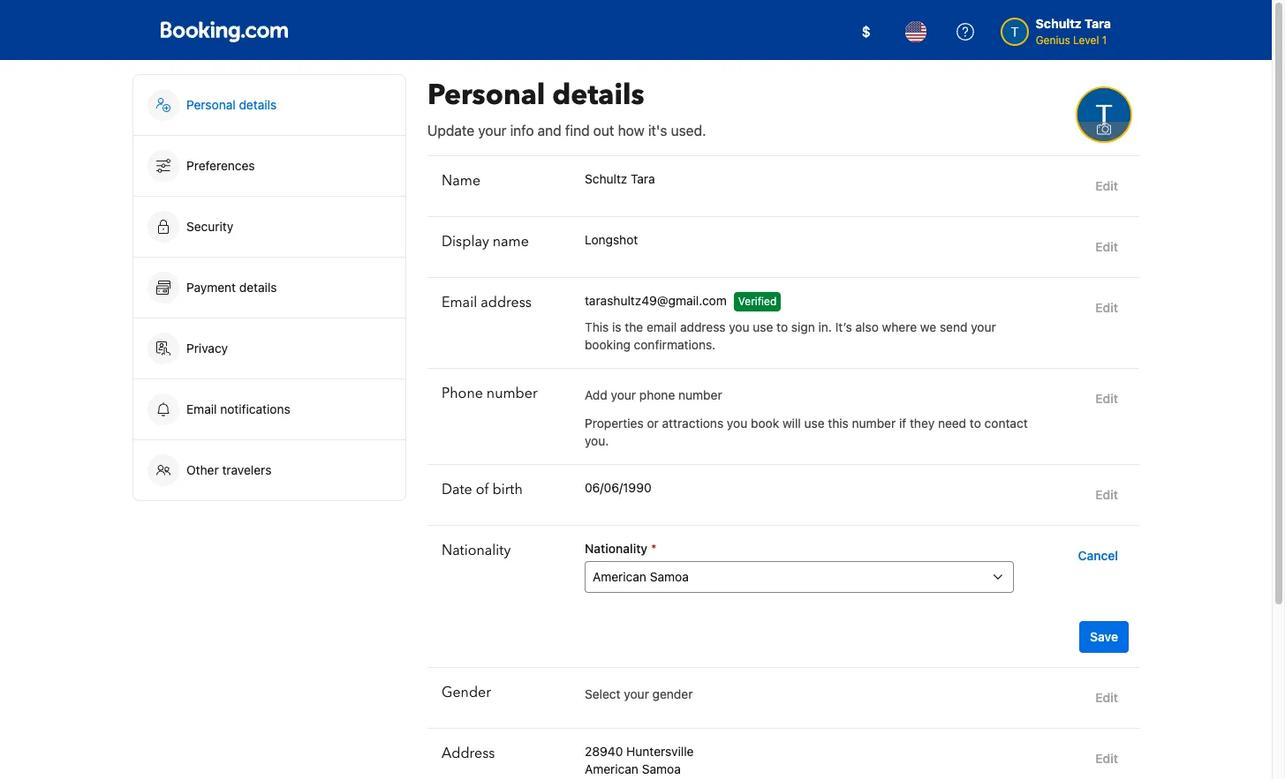 Task type: vqa. For each thing, say whether or not it's contained in the screenshot.
How we work link
no



Task type: describe. For each thing, give the bounding box(es) containing it.
where
[[882, 320, 917, 335]]

personal for personal details
[[186, 97, 236, 112]]

find
[[565, 123, 590, 139]]

cancel button
[[1071, 541, 1125, 572]]

details for personal details
[[239, 97, 277, 112]]

nationality for nationality *
[[585, 541, 648, 556]]

of
[[476, 481, 489, 500]]

0 horizontal spatial number
[[487, 384, 538, 404]]

personal for personal details update your info and find out how it's used.
[[428, 76, 545, 115]]

email address
[[442, 293, 532, 313]]

edit button for gender
[[1089, 683, 1125, 715]]

details for payment details
[[239, 280, 277, 295]]

date of birth
[[442, 481, 523, 500]]

date
[[442, 481, 472, 500]]

contact
[[985, 416, 1028, 431]]

you inside this is the email address you use to sign in. it's also where we send your booking confirmations.
[[729, 320, 750, 335]]

travelers
[[222, 463, 272, 478]]

this is the email address you use to sign in. it's also where we send your booking confirmations.
[[585, 320, 996, 352]]

phone number
[[442, 384, 538, 404]]

notifications
[[220, 402, 290, 417]]

details for personal details update your info and find out how it's used.
[[552, 76, 644, 115]]

1 horizontal spatial number
[[678, 388, 722, 403]]

you inside properties or attractions you book will use this number if they need to contact you.
[[727, 416, 747, 431]]

display
[[442, 232, 489, 252]]

other travelers link
[[133, 441, 405, 501]]

1
[[1102, 34, 1107, 47]]

security
[[186, 219, 233, 234]]

level
[[1073, 34, 1099, 47]]

email for email notifications
[[186, 402, 217, 417]]

number inside properties or attractions you book will use this number if they need to contact you.
[[852, 416, 896, 431]]

they
[[910, 416, 935, 431]]

info
[[510, 123, 534, 139]]

how
[[618, 123, 644, 139]]

email
[[647, 320, 677, 335]]

edit button for email address
[[1089, 292, 1125, 324]]

payment details
[[186, 280, 280, 295]]

edit button for display name
[[1089, 231, 1125, 263]]

other travelers
[[186, 463, 272, 478]]

save
[[1090, 630, 1118, 645]]

edit button for phone number
[[1089, 383, 1125, 415]]

personal details
[[186, 97, 277, 112]]

booking
[[585, 337, 631, 352]]

verified
[[738, 295, 777, 308]]

schultz for schultz tara genius level 1
[[1036, 16, 1082, 31]]

you.
[[585, 434, 609, 449]]

use for phone number
[[804, 416, 825, 431]]

schultz tara genius level 1
[[1036, 16, 1111, 47]]

properties
[[585, 416, 644, 431]]

out
[[593, 123, 614, 139]]

in.
[[818, 320, 832, 335]]

email notifications link
[[133, 380, 405, 440]]

tara for schultz tara genius level 1
[[1085, 16, 1111, 31]]

display name
[[442, 232, 529, 252]]

edit for date of birth
[[1096, 488, 1118, 503]]

edit for display name
[[1096, 239, 1118, 254]]

longshot
[[585, 232, 638, 247]]

we
[[920, 320, 936, 335]]

need
[[938, 416, 966, 431]]

name
[[442, 171, 481, 191]]

add your phone number
[[585, 388, 722, 403]]

$ button
[[845, 11, 887, 53]]

edit button for address
[[1089, 744, 1125, 776]]

the
[[625, 320, 643, 335]]

$
[[862, 24, 871, 40]]

select your gender
[[585, 687, 693, 702]]

personal details link
[[133, 75, 405, 135]]

use for email address
[[753, 320, 773, 335]]

properties or attractions you book will use this number if they need to contact you.
[[585, 416, 1028, 449]]

sign
[[791, 320, 815, 335]]

samoa
[[642, 762, 681, 777]]

payment details link
[[133, 258, 405, 318]]

send
[[940, 320, 968, 335]]

select
[[585, 687, 621, 702]]

payment
[[186, 280, 236, 295]]

security link
[[133, 197, 405, 257]]

genius
[[1036, 34, 1070, 47]]

or
[[647, 416, 659, 431]]

birth
[[493, 481, 523, 500]]

nationality for nationality
[[442, 541, 511, 561]]

address
[[442, 745, 495, 764]]

schultz tara
[[585, 171, 655, 186]]



Task type: locate. For each thing, give the bounding box(es) containing it.
0 vertical spatial tara
[[1085, 16, 1111, 31]]

edit
[[1096, 178, 1118, 193], [1096, 239, 1118, 254], [1096, 300, 1118, 315], [1096, 391, 1118, 406], [1096, 488, 1118, 503], [1096, 691, 1118, 706], [1096, 752, 1118, 767]]

1 vertical spatial you
[[727, 416, 747, 431]]

nationality down date of birth
[[442, 541, 511, 561]]

schultz up genius
[[1036, 16, 1082, 31]]

to right need
[[970, 416, 981, 431]]

schultz down the out
[[585, 171, 627, 186]]

5 edit button from the top
[[1089, 480, 1125, 511]]

details right payment
[[239, 280, 277, 295]]

and
[[538, 123, 562, 139]]

6 edit button from the top
[[1089, 683, 1125, 715]]

update
[[428, 123, 475, 139]]

1 vertical spatial tara
[[631, 171, 655, 186]]

nationality left *
[[585, 541, 648, 556]]

1 horizontal spatial schultz
[[1036, 16, 1082, 31]]

your inside this is the email address you use to sign in. it's also where we send your booking confirmations.
[[971, 320, 996, 335]]

nationality
[[442, 541, 511, 561], [585, 541, 648, 556]]

schultz inside schultz tara genius level 1
[[1036, 16, 1082, 31]]

name
[[493, 232, 529, 252]]

1 horizontal spatial personal
[[428, 76, 545, 115]]

0 horizontal spatial schultz
[[585, 171, 627, 186]]

edit for name
[[1096, 178, 1118, 193]]

7 edit button from the top
[[1089, 744, 1125, 776]]

it's
[[648, 123, 667, 139]]

address
[[481, 293, 532, 313], [680, 320, 726, 335]]

number
[[487, 384, 538, 404], [678, 388, 722, 403], [852, 416, 896, 431]]

0 vertical spatial to
[[777, 320, 788, 335]]

your right add
[[611, 388, 636, 403]]

it's
[[835, 320, 852, 335]]

address down name in the top of the page
[[481, 293, 532, 313]]

use inside this is the email address you use to sign in. it's also where we send your booking confirmations.
[[753, 320, 773, 335]]

3 edit from the top
[[1096, 300, 1118, 315]]

you down verified
[[729, 320, 750, 335]]

1 horizontal spatial tara
[[1085, 16, 1111, 31]]

confirmations.
[[634, 337, 716, 352]]

6 edit from the top
[[1096, 691, 1118, 706]]

use inside properties or attractions you book will use this number if they need to contact you.
[[804, 416, 825, 431]]

email
[[442, 293, 477, 313], [186, 402, 217, 417]]

details up preferences link at the top left of page
[[239, 97, 277, 112]]

address up confirmations.
[[680, 320, 726, 335]]

personal inside personal details update your info and find out how it's used.
[[428, 76, 545, 115]]

0 horizontal spatial email
[[186, 402, 217, 417]]

06/06/1990
[[585, 481, 652, 496]]

0 horizontal spatial address
[[481, 293, 532, 313]]

edit button for name
[[1089, 170, 1125, 202]]

email notifications
[[186, 402, 290, 417]]

1 horizontal spatial address
[[680, 320, 726, 335]]

edit button for date of birth
[[1089, 480, 1125, 511]]

tara inside schultz tara genius level 1
[[1085, 16, 1111, 31]]

nationality *
[[585, 541, 657, 556]]

schultz
[[1036, 16, 1082, 31], [585, 171, 627, 186]]

your right select
[[624, 687, 649, 702]]

preferences link
[[133, 136, 405, 196]]

your right send
[[971, 320, 996, 335]]

0 vertical spatial address
[[481, 293, 532, 313]]

details
[[552, 76, 644, 115], [239, 97, 277, 112], [239, 280, 277, 295]]

1 edit button from the top
[[1089, 170, 1125, 202]]

this
[[585, 320, 609, 335]]

your left info
[[478, 123, 506, 139]]

edit for address
[[1096, 752, 1118, 767]]

details inside personal details update your info and find out how it's used.
[[552, 76, 644, 115]]

personal up preferences
[[186, 97, 236, 112]]

1 horizontal spatial email
[[442, 293, 477, 313]]

book
[[751, 416, 779, 431]]

0 vertical spatial schultz
[[1036, 16, 1082, 31]]

number left if
[[852, 416, 896, 431]]

your inside personal details update your info and find out how it's used.
[[478, 123, 506, 139]]

tara up 1
[[1085, 16, 1111, 31]]

0 horizontal spatial to
[[777, 320, 788, 335]]

to inside properties or attractions you book will use this number if they need to contact you.
[[970, 416, 981, 431]]

1 vertical spatial to
[[970, 416, 981, 431]]

use
[[753, 320, 773, 335], [804, 416, 825, 431]]

1 vertical spatial address
[[680, 320, 726, 335]]

4 edit button from the top
[[1089, 383, 1125, 415]]

cancel
[[1078, 549, 1118, 564]]

will
[[783, 416, 801, 431]]

0 horizontal spatial tara
[[631, 171, 655, 186]]

you left "book"
[[727, 416, 747, 431]]

personal
[[428, 76, 545, 115], [186, 97, 236, 112]]

if
[[899, 416, 906, 431]]

edit for phone number
[[1096, 391, 1118, 406]]

other
[[186, 463, 219, 478]]

privacy
[[186, 341, 228, 356]]

1 vertical spatial schultz
[[585, 171, 627, 186]]

phone
[[639, 388, 675, 403]]

0 vertical spatial you
[[729, 320, 750, 335]]

save button
[[1080, 622, 1129, 654]]

is
[[612, 320, 621, 335]]

1 horizontal spatial use
[[804, 416, 825, 431]]

this
[[828, 416, 849, 431]]

to inside this is the email address you use to sign in. it's also where we send your booking confirmations.
[[777, 320, 788, 335]]

1 horizontal spatial nationality
[[585, 541, 648, 556]]

huntersville
[[626, 745, 694, 760]]

also
[[856, 320, 879, 335]]

to left sign
[[777, 320, 788, 335]]

gender
[[652, 687, 693, 702]]

attractions
[[662, 416, 724, 431]]

0 horizontal spatial use
[[753, 320, 773, 335]]

schultz for schultz tara
[[585, 171, 627, 186]]

email for email address
[[442, 293, 477, 313]]

1 vertical spatial use
[[804, 416, 825, 431]]

details up the out
[[552, 76, 644, 115]]

tara
[[1085, 16, 1111, 31], [631, 171, 655, 186]]

28940 huntersville american samoa
[[585, 745, 694, 777]]

2 nationality from the left
[[585, 541, 648, 556]]

phone
[[442, 384, 483, 404]]

1 nationality from the left
[[442, 541, 511, 561]]

2 edit button from the top
[[1089, 231, 1125, 263]]

personal up update
[[428, 76, 545, 115]]

email left notifications at the left of the page
[[186, 402, 217, 417]]

edit for email address
[[1096, 300, 1118, 315]]

1 horizontal spatial to
[[970, 416, 981, 431]]

add
[[585, 388, 608, 403]]

28940
[[585, 745, 623, 760]]

2 horizontal spatial number
[[852, 416, 896, 431]]

your
[[478, 123, 506, 139], [971, 320, 996, 335], [611, 388, 636, 403], [624, 687, 649, 702]]

tara down how
[[631, 171, 655, 186]]

0 vertical spatial email
[[442, 293, 477, 313]]

address inside this is the email address you use to sign in. it's also where we send your booking confirmations.
[[680, 320, 726, 335]]

tara for schultz tara
[[631, 171, 655, 186]]

1 edit from the top
[[1096, 178, 1118, 193]]

1 vertical spatial email
[[186, 402, 217, 417]]

to
[[777, 320, 788, 335], [970, 416, 981, 431]]

number up 'attractions'
[[678, 388, 722, 403]]

0 horizontal spatial personal
[[186, 97, 236, 112]]

personal details update your info and find out how it's used.
[[428, 76, 706, 139]]

email down display
[[442, 293, 477, 313]]

tarashultz49@gmail.com
[[585, 293, 727, 308]]

you
[[729, 320, 750, 335], [727, 416, 747, 431]]

number right the 'phone'
[[487, 384, 538, 404]]

2 edit from the top
[[1096, 239, 1118, 254]]

3 edit button from the top
[[1089, 292, 1125, 324]]

american
[[585, 762, 639, 777]]

used.
[[671, 123, 706, 139]]

*
[[651, 541, 657, 556]]

0 horizontal spatial nationality
[[442, 541, 511, 561]]

5 edit from the top
[[1096, 488, 1118, 503]]

use right will
[[804, 416, 825, 431]]

use down verified
[[753, 320, 773, 335]]

0 vertical spatial use
[[753, 320, 773, 335]]

7 edit from the top
[[1096, 752, 1118, 767]]

gender
[[442, 684, 491, 703]]

edit for gender
[[1096, 691, 1118, 706]]

privacy link
[[133, 319, 405, 379]]

4 edit from the top
[[1096, 391, 1118, 406]]

preferences
[[186, 158, 255, 173]]



